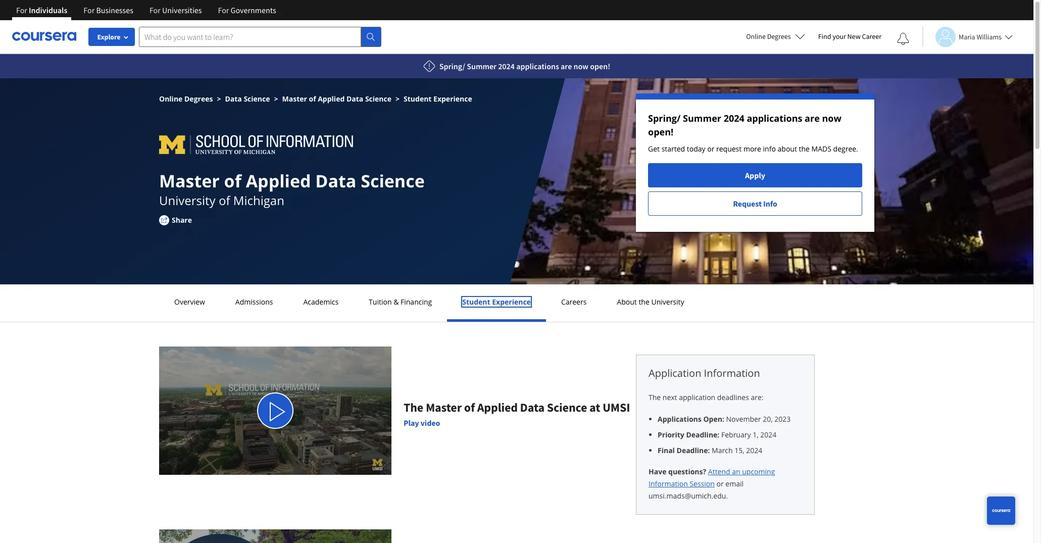 Task type: describe. For each thing, give the bounding box(es) containing it.
15,
[[735, 446, 744, 455]]

academics
[[303, 297, 338, 307]]

find
[[818, 32, 831, 41]]

play video button
[[404, 417, 440, 429]]

march
[[712, 446, 733, 455]]

for for individuals
[[16, 5, 27, 15]]

0 vertical spatial applications
[[516, 61, 559, 71]]

application information
[[649, 366, 760, 380]]

careers link
[[558, 297, 590, 307]]

show notifications image
[[897, 33, 909, 45]]

info
[[763, 199, 777, 209]]

apply
[[745, 170, 765, 180]]

for for businesses
[[84, 5, 95, 15]]

online for online degrees > data science > master of applied data science > student experience
[[159, 94, 183, 104]]

admissions link
[[232, 297, 276, 307]]

request info button
[[648, 191, 862, 216]]

online for online degrees
[[746, 32, 766, 41]]

priority
[[658, 430, 684, 439]]

coursera image
[[12, 28, 76, 45]]

video
[[421, 418, 440, 428]]

list item containing applications open:
[[658, 414, 802, 424]]

final
[[658, 446, 675, 455]]

today
[[687, 144, 705, 154]]

about
[[778, 144, 797, 154]]

data inside the master of applied data science at umsi play video
[[520, 400, 545, 415]]

science inside the master of applied data science at umsi play video
[[547, 400, 587, 415]]

1 vertical spatial spring/ summer 2024 applications are now open!
[[648, 112, 841, 138]]

about the university
[[617, 297, 684, 307]]

video presentation, the master of applied data science at umsi image
[[267, 402, 287, 422]]

1,
[[753, 430, 758, 439]]

0 horizontal spatial summer
[[467, 61, 497, 71]]

your
[[833, 32, 846, 41]]

umsi
[[603, 400, 630, 415]]

application
[[649, 366, 701, 380]]

have questions?
[[649, 467, 706, 476]]

info
[[763, 144, 776, 154]]

explore button
[[88, 28, 135, 46]]

applied inside the master of applied data science at umsi play video
[[477, 400, 518, 415]]

maria williams
[[959, 32, 1002, 41]]

explore
[[97, 32, 120, 41]]

application
[[679, 392, 715, 402]]

1 horizontal spatial information
[[704, 366, 760, 380]]

What do you want to learn? text field
[[139, 27, 361, 47]]

governments
[[231, 5, 276, 15]]

overview
[[174, 297, 205, 307]]

2023
[[774, 414, 791, 424]]

now inside spring/ summer 2024 applications are now open!
[[822, 112, 841, 124]]

new
[[847, 32, 861, 41]]

umsi.mads@umich.edu.
[[649, 491, 728, 501]]

financing
[[401, 297, 432, 307]]

final deadline: march 15, 2024
[[658, 446, 762, 455]]

20,
[[763, 414, 773, 424]]

at
[[590, 400, 600, 415]]

0 horizontal spatial now
[[574, 61, 589, 71]]

february
[[721, 430, 751, 439]]

careers
[[561, 297, 587, 307]]

online degrees > data science > master of applied data science > student experience
[[159, 94, 472, 104]]

applications
[[658, 414, 702, 424]]

degrees for online degrees
[[767, 32, 791, 41]]

find your new career link
[[813, 30, 887, 43]]

the master of applied data science at umsi image
[[159, 347, 391, 475]]

degree.
[[833, 144, 858, 154]]

michigan
[[233, 192, 284, 209]]

master of applied data science link
[[282, 94, 391, 104]]

0 horizontal spatial spring/
[[439, 61, 465, 71]]

overview link
[[171, 297, 208, 307]]

maria
[[959, 32, 975, 41]]

data science link
[[225, 94, 270, 104]]

for individuals
[[16, 5, 67, 15]]

started
[[662, 144, 685, 154]]

session
[[690, 479, 715, 488]]

0 vertical spatial open!
[[590, 61, 610, 71]]

banner navigation
[[8, 0, 284, 28]]

science inside master of applied data science university of michigan
[[361, 169, 425, 192]]

1 vertical spatial summer
[[683, 112, 721, 124]]

online degrees button
[[738, 25, 813, 47]]

why i chose mads image
[[159, 529, 391, 543]]

1 vertical spatial the
[[639, 297, 650, 307]]

student experience
[[462, 297, 531, 307]]

or inside or email umsi.mads@umich.edu.
[[717, 479, 724, 488]]

1 vertical spatial applications
[[747, 112, 802, 124]]

spring/ inside spring/ summer 2024 applications are now open!
[[648, 112, 681, 124]]

request
[[716, 144, 742, 154]]

about the university link
[[614, 297, 687, 307]]

universities
[[162, 5, 202, 15]]

get
[[648, 144, 660, 154]]

for universities
[[149, 5, 202, 15]]

or email umsi.mads@umich.edu.
[[649, 479, 744, 501]]

university inside master of applied data science university of michigan
[[159, 192, 216, 209]]

about
[[617, 297, 637, 307]]

williams
[[977, 32, 1002, 41]]



Task type: vqa. For each thing, say whether or not it's contained in the screenshot.
Careers at the right bottom of page
yes



Task type: locate. For each thing, give the bounding box(es) containing it.
1 vertical spatial master
[[159, 169, 220, 192]]

1 horizontal spatial experience
[[492, 297, 531, 307]]

1 vertical spatial experience
[[492, 297, 531, 307]]

for governments
[[218, 5, 276, 15]]

for left governments
[[218, 5, 229, 15]]

online degrees
[[746, 32, 791, 41]]

the next application deadlines are:
[[649, 392, 764, 402]]

0 vertical spatial spring/
[[439, 61, 465, 71]]

attend an upcoming information session
[[649, 467, 775, 488]]

1 vertical spatial deadline:
[[677, 446, 710, 455]]

or down attend
[[717, 479, 724, 488]]

list containing applications open:
[[653, 414, 802, 456]]

0 vertical spatial information
[[704, 366, 760, 380]]

0 horizontal spatial the
[[639, 297, 650, 307]]

online degrees link
[[159, 94, 213, 104]]

university of michigan image
[[159, 130, 359, 154]]

deadline: up final deadline: march 15, 2024
[[686, 430, 719, 439]]

2024
[[498, 61, 515, 71], [724, 112, 744, 124], [760, 430, 777, 439], [746, 446, 762, 455]]

2 horizontal spatial applied
[[477, 400, 518, 415]]

0 vertical spatial summer
[[467, 61, 497, 71]]

information up deadlines
[[704, 366, 760, 380]]

2 horizontal spatial master
[[426, 400, 462, 415]]

1 horizontal spatial degrees
[[767, 32, 791, 41]]

list item down 'february'
[[658, 445, 802, 456]]

more
[[743, 144, 761, 154]]

master up video
[[426, 400, 462, 415]]

request info
[[733, 199, 777, 209]]

1 horizontal spatial applied
[[318, 94, 345, 104]]

data inside master of applied data science university of michigan
[[315, 169, 356, 192]]

list item
[[658, 414, 802, 424], [658, 429, 802, 440], [658, 445, 802, 456]]

tuition & financing link
[[366, 297, 435, 307]]

1 horizontal spatial student
[[462, 297, 490, 307]]

degrees for online degrees > data science > master of applied data science > student experience
[[184, 94, 213, 104]]

information inside attend an upcoming information session
[[649, 479, 688, 488]]

1 vertical spatial open!
[[648, 126, 673, 138]]

2 > from the left
[[274, 94, 278, 104]]

maria williams button
[[922, 27, 1013, 47]]

student
[[404, 94, 432, 104], [462, 297, 490, 307]]

0 vertical spatial spring/ summer 2024 applications are now open!
[[439, 61, 610, 71]]

list item down applications open: november 20, 2023
[[658, 429, 802, 440]]

for businesses
[[84, 5, 133, 15]]

1 horizontal spatial >
[[274, 94, 278, 104]]

for for universities
[[149, 5, 161, 15]]

questions?
[[668, 467, 706, 476]]

master inside the master of applied data science at umsi play video
[[426, 400, 462, 415]]

0 horizontal spatial university
[[159, 192, 216, 209]]

0 vertical spatial master
[[282, 94, 307, 104]]

1 vertical spatial online
[[159, 94, 183, 104]]

1 vertical spatial list item
[[658, 429, 802, 440]]

1 horizontal spatial now
[[822, 112, 841, 124]]

online inside "dropdown button"
[[746, 32, 766, 41]]

or
[[707, 144, 714, 154], [717, 479, 724, 488]]

0 horizontal spatial information
[[649, 479, 688, 488]]

0 horizontal spatial open!
[[590, 61, 610, 71]]

list item up 'february'
[[658, 414, 802, 424]]

next
[[663, 392, 677, 402]]

now
[[574, 61, 589, 71], [822, 112, 841, 124]]

attend
[[708, 467, 730, 476]]

0 horizontal spatial online
[[159, 94, 183, 104]]

an
[[732, 467, 740, 476]]

3 > from the left
[[396, 94, 400, 104]]

1 horizontal spatial summer
[[683, 112, 721, 124]]

have
[[649, 467, 666, 476]]

1 vertical spatial student
[[462, 297, 490, 307]]

0 horizontal spatial student
[[404, 94, 432, 104]]

0 horizontal spatial experience
[[433, 94, 472, 104]]

0 vertical spatial list item
[[658, 414, 802, 424]]

request
[[733, 199, 762, 209]]

2 for from the left
[[84, 5, 95, 15]]

upcoming
[[742, 467, 775, 476]]

3 for from the left
[[149, 5, 161, 15]]

get started today or request more info about the mads degree.
[[648, 144, 858, 154]]

0 horizontal spatial are
[[561, 61, 572, 71]]

&
[[394, 297, 399, 307]]

university up "share" button
[[159, 192, 216, 209]]

master of applied data science university of michigan
[[159, 169, 425, 209]]

master right the data science link
[[282, 94, 307, 104]]

1 > from the left
[[217, 94, 221, 104]]

0 vertical spatial or
[[707, 144, 714, 154]]

1 vertical spatial degrees
[[184, 94, 213, 104]]

attend an upcoming information session link
[[649, 467, 775, 488]]

the for master
[[404, 400, 423, 415]]

of inside the master of applied data science at umsi play video
[[464, 400, 475, 415]]

0 vertical spatial student
[[404, 94, 432, 104]]

the
[[649, 392, 661, 402], [404, 400, 423, 415]]

tuition
[[369, 297, 392, 307]]

2 vertical spatial applied
[[477, 400, 518, 415]]

master up "share" button
[[159, 169, 220, 192]]

0 vertical spatial deadline:
[[686, 430, 719, 439]]

degrees left the data science link
[[184, 94, 213, 104]]

tuition & financing
[[369, 297, 432, 307]]

share button
[[159, 215, 207, 225]]

deadlines
[[717, 392, 749, 402]]

None search field
[[139, 27, 381, 47]]

degrees left find
[[767, 32, 791, 41]]

information down have questions? at the bottom of page
[[649, 479, 688, 488]]

applied
[[318, 94, 345, 104], [246, 169, 311, 192], [477, 400, 518, 415]]

master
[[282, 94, 307, 104], [159, 169, 220, 192], [426, 400, 462, 415]]

1 vertical spatial information
[[649, 479, 688, 488]]

applied inside master of applied data science university of michigan
[[246, 169, 311, 192]]

1 horizontal spatial applications
[[747, 112, 802, 124]]

are inside spring/ summer 2024 applications are now open!
[[805, 112, 820, 124]]

0 vertical spatial applied
[[318, 94, 345, 104]]

deadline:
[[686, 430, 719, 439], [677, 446, 710, 455]]

mads
[[812, 144, 831, 154]]

online
[[746, 32, 766, 41], [159, 94, 183, 104]]

0 vertical spatial now
[[574, 61, 589, 71]]

2 list item from the top
[[658, 429, 802, 440]]

apply button
[[648, 163, 862, 187]]

1 vertical spatial now
[[822, 112, 841, 124]]

deadline: up questions?
[[677, 446, 710, 455]]

academics link
[[300, 297, 342, 307]]

degrees inside "dropdown button"
[[767, 32, 791, 41]]

applications
[[516, 61, 559, 71], [747, 112, 802, 124]]

0 vertical spatial are
[[561, 61, 572, 71]]

for left 'businesses'
[[84, 5, 95, 15]]

2 horizontal spatial >
[[396, 94, 400, 104]]

1 horizontal spatial are
[[805, 112, 820, 124]]

1 horizontal spatial or
[[717, 479, 724, 488]]

for for governments
[[218, 5, 229, 15]]

0 horizontal spatial >
[[217, 94, 221, 104]]

2 vertical spatial list item
[[658, 445, 802, 456]]

or right today
[[707, 144, 714, 154]]

admissions
[[235, 297, 273, 307]]

list
[[653, 414, 802, 456]]

1 vertical spatial applied
[[246, 169, 311, 192]]

the master of applied data science at umsi play video
[[404, 400, 630, 428]]

1 horizontal spatial the
[[649, 392, 661, 402]]

email
[[726, 479, 744, 488]]

0 vertical spatial experience
[[433, 94, 472, 104]]

0 horizontal spatial applications
[[516, 61, 559, 71]]

0 vertical spatial the
[[799, 144, 810, 154]]

3 list item from the top
[[658, 445, 802, 456]]

of
[[309, 94, 316, 104], [224, 169, 241, 192], [219, 192, 230, 209], [464, 400, 475, 415]]

are:
[[751, 392, 764, 402]]

4 for from the left
[[218, 5, 229, 15]]

the for next
[[649, 392, 661, 402]]

applications open: november 20, 2023
[[658, 414, 791, 424]]

0 vertical spatial university
[[159, 192, 216, 209]]

list item containing priority deadline:
[[658, 429, 802, 440]]

degrees
[[767, 32, 791, 41], [184, 94, 213, 104]]

0 horizontal spatial master
[[159, 169, 220, 192]]

1 horizontal spatial university
[[651, 297, 684, 307]]

summer
[[467, 61, 497, 71], [683, 112, 721, 124]]

career
[[862, 32, 881, 41]]

student experience link
[[459, 297, 534, 307]]

1 horizontal spatial spring/ summer 2024 applications are now open!
[[648, 112, 841, 138]]

1 horizontal spatial online
[[746, 32, 766, 41]]

deadline: for priority deadline:
[[686, 430, 719, 439]]

0 vertical spatial degrees
[[767, 32, 791, 41]]

spring/
[[439, 61, 465, 71], [648, 112, 681, 124]]

0 horizontal spatial or
[[707, 144, 714, 154]]

1 vertical spatial are
[[805, 112, 820, 124]]

1 vertical spatial spring/
[[648, 112, 681, 124]]

1 vertical spatial university
[[651, 297, 684, 307]]

0 vertical spatial online
[[746, 32, 766, 41]]

share
[[172, 215, 192, 225]]

1 vertical spatial or
[[717, 479, 724, 488]]

2 vertical spatial master
[[426, 400, 462, 415]]

find your new career
[[818, 32, 881, 41]]

0 horizontal spatial applied
[[246, 169, 311, 192]]

1 list item from the top
[[658, 414, 802, 424]]

1 horizontal spatial open!
[[648, 126, 673, 138]]

master inside master of applied data science university of michigan
[[159, 169, 220, 192]]

university
[[159, 192, 216, 209], [651, 297, 684, 307]]

the inside the master of applied data science at umsi play video
[[404, 400, 423, 415]]

the
[[799, 144, 810, 154], [639, 297, 650, 307]]

individuals
[[29, 5, 67, 15]]

businesses
[[96, 5, 133, 15]]

0 horizontal spatial the
[[404, 400, 423, 415]]

1 horizontal spatial master
[[282, 94, 307, 104]]

are
[[561, 61, 572, 71], [805, 112, 820, 124]]

>
[[217, 94, 221, 104], [274, 94, 278, 104], [396, 94, 400, 104]]

the left "next"
[[649, 392, 661, 402]]

for left individuals
[[16, 5, 27, 15]]

0 horizontal spatial spring/ summer 2024 applications are now open!
[[439, 61, 610, 71]]

university right about
[[651, 297, 684, 307]]

data
[[225, 94, 242, 104], [346, 94, 363, 104], [315, 169, 356, 192], [520, 400, 545, 415]]

priority deadline: february 1, 2024
[[658, 430, 777, 439]]

play
[[404, 418, 419, 428]]

november
[[726, 414, 761, 424]]

open:
[[703, 414, 724, 424]]

1 for from the left
[[16, 5, 27, 15]]

deadline: for final deadline:
[[677, 446, 710, 455]]

0 horizontal spatial degrees
[[184, 94, 213, 104]]

1 horizontal spatial the
[[799, 144, 810, 154]]

1 horizontal spatial spring/
[[648, 112, 681, 124]]

for left universities
[[149, 5, 161, 15]]

the up play
[[404, 400, 423, 415]]

list item containing final deadline:
[[658, 445, 802, 456]]



